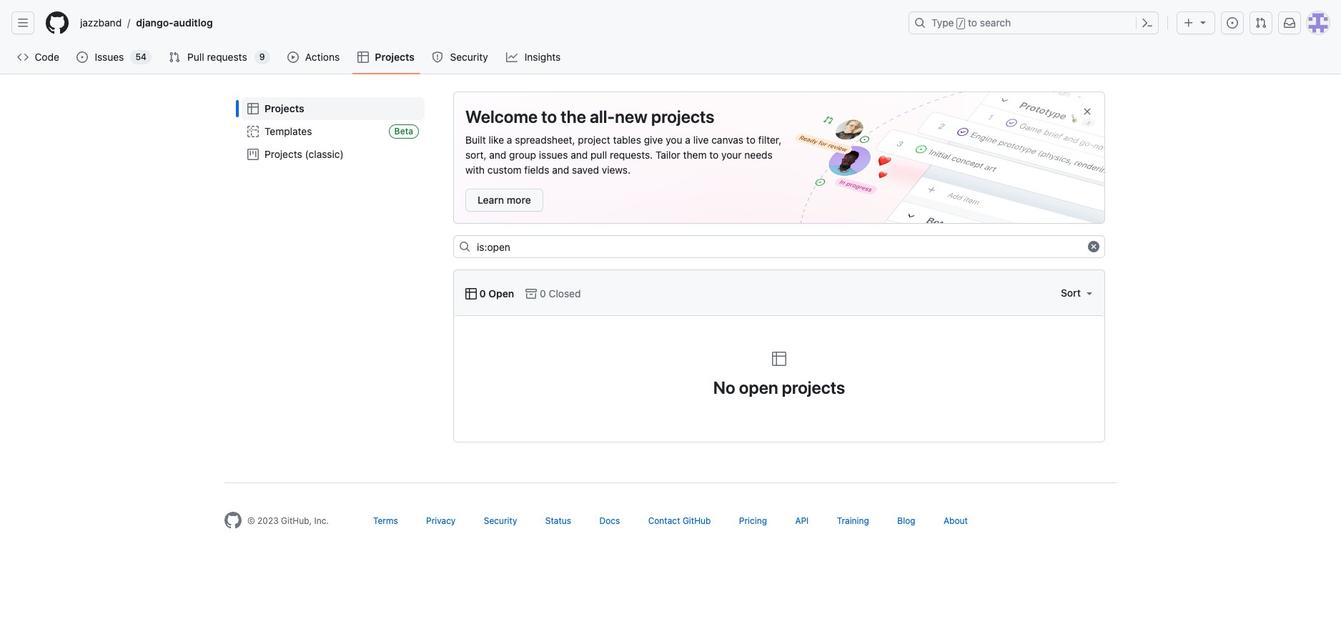 Task type: vqa. For each thing, say whether or not it's contained in the screenshot.
the topmost list
yes



Task type: locate. For each thing, give the bounding box(es) containing it.
search image
[[459, 241, 471, 252]]

projects inside the welcome to the all-new projects built like a spreadsheet, project tables give you a live canvas to filter, sort, and group issues and pull requests. tailor them to your needs with custom fields and saved views.
[[651, 107, 715, 127]]

1 horizontal spatial projects
[[782, 378, 845, 398]]

the
[[561, 107, 586, 127]]

table image left open
[[466, 288, 477, 299]]

code
[[35, 51, 59, 63]]

all-
[[590, 107, 615, 127]]

projects for the top projects link
[[375, 51, 415, 63]]

1 horizontal spatial 0
[[540, 287, 546, 299]]

built
[[466, 134, 486, 146]]

security
[[450, 51, 488, 63], [484, 516, 517, 526]]

filter,
[[758, 134, 782, 146]]

privacy link
[[426, 516, 456, 526]]

table image up the project template icon at the top left of page
[[247, 103, 259, 114]]

(classic)
[[305, 148, 344, 160]]

group
[[509, 149, 536, 161]]

triangle down image
[[1198, 16, 1209, 28], [1084, 287, 1096, 299]]

1 vertical spatial triangle down image
[[1084, 287, 1096, 299]]

projects
[[375, 51, 415, 63], [265, 102, 304, 114], [265, 148, 302, 160]]

projects right open
[[782, 378, 845, 398]]

command palette image
[[1142, 17, 1153, 29]]

status
[[545, 516, 571, 526]]

a right the 'like'
[[507, 134, 512, 146]]

blog link
[[898, 516, 916, 526]]

0 vertical spatial projects link
[[352, 46, 420, 68]]

1 0 from the left
[[480, 287, 486, 299]]

no
[[713, 378, 736, 398]]

notifications image
[[1284, 17, 1296, 29]]

security link left "status" link
[[484, 516, 517, 526]]

and down the 'like'
[[489, 149, 507, 161]]

and
[[489, 149, 507, 161], [571, 149, 588, 161], [552, 164, 569, 176]]

pull
[[187, 51, 204, 63]]

custom
[[488, 164, 522, 176]]

open
[[489, 287, 514, 299]]

learn
[[478, 194, 504, 206]]

2 vertical spatial projects
[[265, 148, 302, 160]]

1 a from the left
[[507, 134, 512, 146]]

0 inside 'link'
[[480, 287, 486, 299]]

canvas
[[712, 134, 744, 146]]

0 horizontal spatial and
[[489, 149, 507, 161]]

1 vertical spatial table image
[[247, 103, 259, 114]]

pricing
[[739, 516, 767, 526]]

blog
[[898, 516, 916, 526]]

plus image
[[1183, 17, 1195, 29]]

issue opened image
[[1227, 17, 1239, 29]]

django-auditlog link
[[130, 11, 219, 34]]

projects left shield icon
[[375, 51, 415, 63]]

0 horizontal spatial 0
[[480, 287, 486, 299]]

type
[[932, 16, 954, 29]]

54
[[135, 51, 147, 62]]

0 horizontal spatial a
[[507, 134, 512, 146]]

requests
[[207, 51, 247, 63]]

github,
[[281, 516, 312, 526]]

homepage image
[[46, 11, 69, 34]]

table image inside 0 open 'link'
[[466, 288, 477, 299]]

security right shield icon
[[450, 51, 488, 63]]

security link
[[426, 46, 495, 68], [484, 516, 517, 526]]

list
[[74, 11, 900, 34], [236, 92, 430, 172]]

code image
[[17, 51, 29, 63]]

/ right type
[[959, 19, 964, 29]]

security link left graph icon
[[426, 46, 495, 68]]

django-
[[136, 16, 174, 29]]

type / to search
[[932, 16, 1011, 29]]

issue opened image
[[77, 51, 88, 63]]

list containing projects
[[236, 92, 430, 172]]

project image
[[247, 149, 259, 160]]

table image
[[358, 51, 369, 63], [247, 103, 259, 114]]

tables
[[613, 134, 641, 146]]

live
[[693, 134, 709, 146]]

projects link up projects (classic) link
[[242, 97, 425, 120]]

0 horizontal spatial table image
[[466, 288, 477, 299]]

1 horizontal spatial table image
[[771, 350, 788, 368]]

a left live
[[685, 134, 691, 146]]

docs
[[600, 516, 620, 526]]

requests.
[[610, 149, 653, 161]]

0 horizontal spatial /
[[127, 17, 130, 29]]

table image up no open projects on the bottom right of page
[[771, 350, 788, 368]]

0 left open
[[480, 287, 486, 299]]

terms link
[[373, 516, 398, 526]]

inc.
[[314, 516, 329, 526]]

no open projects
[[713, 378, 845, 398]]

0 open
[[477, 287, 514, 299]]

0 vertical spatial projects
[[375, 51, 415, 63]]

0 closed
[[537, 287, 581, 299]]

saved
[[572, 164, 599, 176]]

to
[[968, 16, 978, 29], [542, 107, 557, 127], [746, 134, 756, 146], [710, 149, 719, 161]]

auditlog
[[174, 16, 213, 29]]

0 horizontal spatial table image
[[247, 103, 259, 114]]

0 vertical spatial list
[[74, 11, 900, 34]]

0 vertical spatial table image
[[466, 288, 477, 299]]

table image right actions on the top
[[358, 51, 369, 63]]

0 horizontal spatial projects
[[651, 107, 715, 127]]

triangle down image right sort
[[1084, 287, 1096, 299]]

projects down templates
[[265, 148, 302, 160]]

contact
[[648, 516, 680, 526]]

/
[[127, 17, 130, 29], [959, 19, 964, 29]]

actions
[[305, 51, 340, 63]]

open
[[739, 378, 778, 398]]

needs
[[745, 149, 773, 161]]

projects
[[651, 107, 715, 127], [782, 378, 845, 398]]

© 2023 github, inc.
[[247, 516, 329, 526]]

0 horizontal spatial triangle down image
[[1084, 287, 1096, 299]]

1 horizontal spatial table image
[[358, 51, 369, 63]]

projects up templates
[[265, 102, 304, 114]]

code link
[[11, 46, 65, 68]]

1 horizontal spatial and
[[552, 164, 569, 176]]

sort button
[[1060, 282, 1096, 305]]

table image
[[466, 288, 477, 299], [771, 350, 788, 368]]

0
[[480, 287, 486, 299], [540, 287, 546, 299]]

1 vertical spatial list
[[236, 92, 430, 172]]

/ inside jazzband / django-auditlog
[[127, 17, 130, 29]]

/ for type
[[959, 19, 964, 29]]

security left "status" link
[[484, 516, 517, 526]]

triangle down image right plus image
[[1198, 16, 1209, 28]]

projects up you
[[651, 107, 715, 127]]

/ inside type / to search
[[959, 19, 964, 29]]

and down issues
[[552, 164, 569, 176]]

1 vertical spatial security link
[[484, 516, 517, 526]]

welcome to the all-new projects built like a spreadsheet, project tables give you a live canvas to filter, sort, and group issues and pull requests. tailor them to your needs with custom fields and saved views.
[[466, 107, 782, 176]]

list containing jazzband
[[74, 11, 900, 34]]

sort,
[[466, 149, 487, 161]]

2 0 from the left
[[540, 287, 546, 299]]

more
[[507, 194, 531, 206]]

1 horizontal spatial /
[[959, 19, 964, 29]]

1 horizontal spatial a
[[685, 134, 691, 146]]

/ left "django-" on the left top of page
[[127, 17, 130, 29]]

1 vertical spatial projects
[[265, 102, 304, 114]]

actions link
[[281, 46, 346, 68]]

api link
[[795, 516, 809, 526]]

training link
[[837, 516, 869, 526]]

0 vertical spatial triangle down image
[[1198, 16, 1209, 28]]

github
[[683, 516, 711, 526]]

and up saved
[[571, 149, 588, 161]]

0 right archive icon
[[540, 287, 546, 299]]

projects link left shield icon
[[352, 46, 420, 68]]

spreadsheet,
[[515, 134, 575, 146]]

0 vertical spatial projects
[[651, 107, 715, 127]]

training
[[837, 516, 869, 526]]



Task type: describe. For each thing, give the bounding box(es) containing it.
0 for open
[[480, 287, 486, 299]]

insights link
[[501, 46, 568, 68]]

0 for closed
[[540, 287, 546, 299]]

project
[[578, 134, 611, 146]]

about
[[944, 516, 968, 526]]

you
[[666, 134, 683, 146]]

your
[[722, 149, 742, 161]]

jazzband link
[[74, 11, 127, 34]]

play image
[[287, 51, 299, 63]]

2 a from the left
[[685, 134, 691, 146]]

archive image
[[526, 288, 537, 299]]

projects (classic) link
[[242, 143, 425, 166]]

new
[[615, 107, 648, 127]]

api
[[795, 516, 809, 526]]

issues
[[539, 149, 568, 161]]

like
[[489, 134, 504, 146]]

0 vertical spatial security
[[450, 51, 488, 63]]

/ for jazzband
[[127, 17, 130, 29]]

1 vertical spatial projects link
[[242, 97, 425, 120]]

to up the spreadsheet,
[[542, 107, 557, 127]]

learn more
[[478, 194, 531, 206]]

them
[[683, 149, 707, 161]]

close image
[[1082, 106, 1093, 117]]

about link
[[944, 516, 968, 526]]

1 vertical spatial projects
[[782, 378, 845, 398]]

triangle down image inside sort popup button
[[1084, 287, 1096, 299]]

learn more link
[[466, 189, 543, 212]]

jazzband
[[80, 16, 122, 29]]

templates
[[265, 125, 312, 137]]

project template image
[[247, 126, 259, 137]]

status link
[[545, 516, 571, 526]]

with
[[466, 164, 485, 176]]

to left your in the top right of the page
[[710, 149, 719, 161]]

projects (classic)
[[265, 148, 344, 160]]

clear image
[[1088, 241, 1100, 252]]

closed
[[549, 287, 581, 299]]

git pull request image
[[1256, 17, 1267, 29]]

fields
[[524, 164, 550, 176]]

sort
[[1061, 287, 1081, 299]]

1 horizontal spatial triangle down image
[[1198, 16, 1209, 28]]

0 vertical spatial table image
[[358, 51, 369, 63]]

pull requests
[[187, 51, 247, 63]]

contact github
[[648, 516, 711, 526]]

docs link
[[600, 516, 620, 526]]

to up needs
[[746, 134, 756, 146]]

1 vertical spatial security
[[484, 516, 517, 526]]

beta
[[394, 126, 413, 137]]

pricing link
[[739, 516, 767, 526]]

contact github link
[[648, 516, 711, 526]]

pull
[[591, 149, 607, 161]]

views.
[[602, 164, 631, 176]]

2023
[[258, 516, 279, 526]]

welcome
[[466, 107, 538, 127]]

1 vertical spatial table image
[[771, 350, 788, 368]]

0 closed link
[[526, 286, 581, 301]]

2 horizontal spatial and
[[571, 149, 588, 161]]

9
[[259, 51, 265, 62]]

0 vertical spatial security link
[[426, 46, 495, 68]]

give
[[644, 134, 663, 146]]

search
[[980, 16, 1011, 29]]

insights
[[525, 51, 561, 63]]

©
[[247, 516, 255, 526]]

to left search
[[968, 16, 978, 29]]

shield image
[[432, 51, 443, 63]]

graph image
[[506, 51, 518, 63]]

homepage image
[[225, 512, 242, 529]]

terms
[[373, 516, 398, 526]]

Search all projects text field
[[453, 235, 1106, 258]]

0 open link
[[466, 286, 514, 301]]

tailor
[[656, 149, 681, 161]]

privacy
[[426, 516, 456, 526]]

git pull request image
[[169, 51, 180, 63]]

jazzband / django-auditlog
[[80, 16, 213, 29]]

projects for projects link to the bottom
[[265, 102, 304, 114]]

issues
[[95, 51, 124, 63]]



